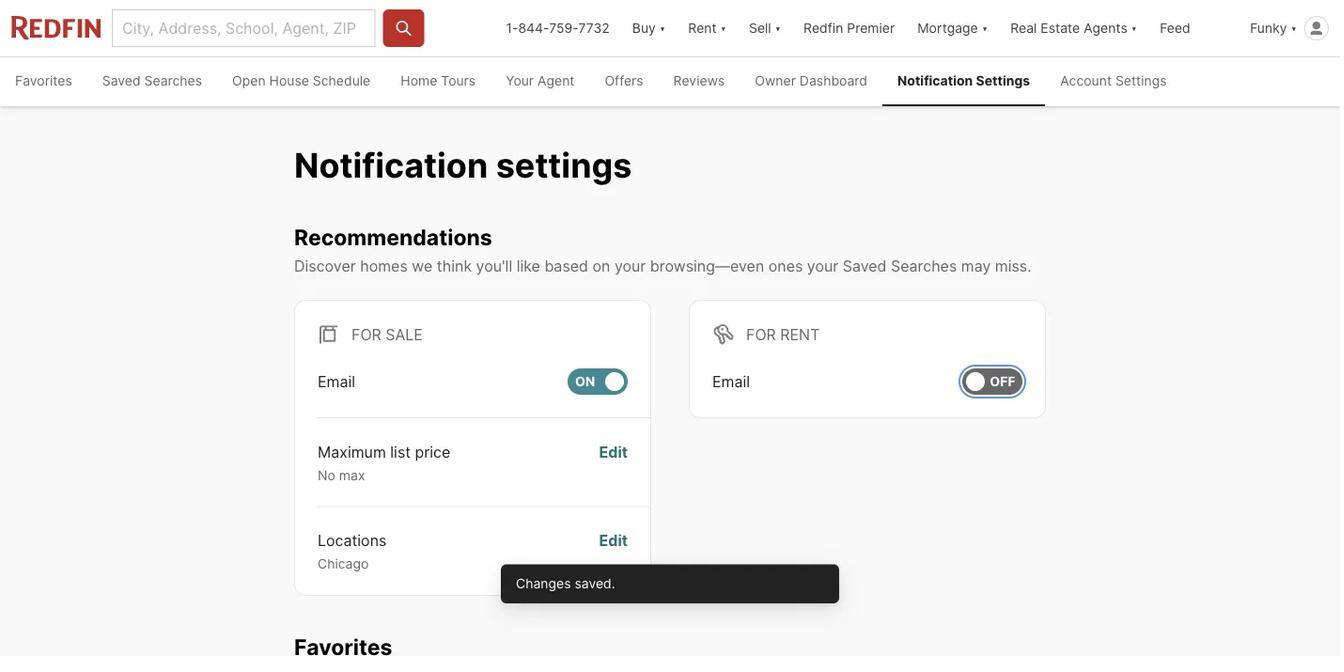 Task type: vqa. For each thing, say whether or not it's contained in the screenshot.
Buy ▾ dropdown button
yes



Task type: locate. For each thing, give the bounding box(es) containing it.
▾
[[660, 20, 666, 36], [721, 20, 727, 36], [775, 20, 781, 36], [982, 20, 988, 36], [1132, 20, 1138, 36], [1291, 20, 1297, 36]]

for for for sale
[[352, 325, 382, 343]]

1 horizontal spatial notification
[[898, 73, 973, 89]]

like
[[517, 256, 541, 275]]

0 vertical spatial edit
[[599, 443, 628, 461]]

settings down real
[[976, 73, 1031, 89]]

for rent
[[746, 325, 820, 343]]

▾ right agents
[[1132, 20, 1138, 36]]

notification up recommendations
[[294, 144, 488, 185]]

2 ▾ from the left
[[721, 20, 727, 36]]

6 ▾ from the left
[[1291, 20, 1297, 36]]

home tours
[[401, 73, 476, 89]]

reviews
[[674, 73, 725, 89]]

favorites
[[15, 73, 72, 89]]

edit for maximum list price
[[599, 443, 628, 461]]

locations chicago
[[318, 531, 387, 572]]

notification settings
[[898, 73, 1031, 89]]

None checkbox
[[963, 368, 1023, 395]]

mortgage ▾ button
[[906, 0, 1000, 56]]

owner
[[755, 73, 796, 89]]

settings right account
[[1116, 73, 1167, 89]]

email for on
[[318, 372, 355, 390]]

for for for rent
[[746, 325, 776, 343]]

1 horizontal spatial email
[[713, 372, 750, 390]]

2 edit button from the top
[[599, 530, 628, 572]]

mortgage ▾ button
[[918, 0, 988, 56]]

2 email from the left
[[713, 372, 750, 390]]

buy ▾
[[633, 20, 666, 36]]

buy
[[633, 20, 656, 36]]

may
[[962, 256, 991, 275]]

▾ right mortgage
[[982, 20, 988, 36]]

sell ▾ button
[[749, 0, 781, 56]]

5 ▾ from the left
[[1132, 20, 1138, 36]]

▾ for funky ▾
[[1291, 20, 1297, 36]]

3 ▾ from the left
[[775, 20, 781, 36]]

mortgage
[[918, 20, 978, 36]]

redfin
[[804, 20, 844, 36]]

browsing—even
[[650, 256, 765, 275]]

4 ▾ from the left
[[982, 20, 988, 36]]

searches left may
[[891, 256, 957, 275]]

1 edit from the top
[[599, 443, 628, 461]]

1 vertical spatial searches
[[891, 256, 957, 275]]

redfin premier
[[804, 20, 895, 36]]

▾ right the buy
[[660, 20, 666, 36]]

favorites link
[[0, 57, 87, 106]]

saved right favorites
[[102, 73, 141, 89]]

1 horizontal spatial settings
[[1116, 73, 1167, 89]]

0 horizontal spatial saved
[[102, 73, 141, 89]]

for left the rent
[[746, 325, 776, 343]]

2 for from the left
[[746, 325, 776, 343]]

open house schedule link
[[217, 57, 386, 106]]

1 vertical spatial saved
[[843, 256, 887, 275]]

▾ for rent ▾
[[721, 20, 727, 36]]

1 vertical spatial edit
[[599, 531, 628, 550]]

edit
[[599, 443, 628, 461], [599, 531, 628, 550]]

rent ▾
[[688, 20, 727, 36]]

0 vertical spatial notification
[[898, 73, 973, 89]]

0 horizontal spatial your
[[615, 256, 646, 275]]

▾ right sell
[[775, 20, 781, 36]]

you'll
[[476, 256, 513, 275]]

1 vertical spatial notification
[[294, 144, 488, 185]]

1 vertical spatial edit button
[[599, 530, 628, 572]]

notification down mortgage
[[898, 73, 973, 89]]

maximum list price no max
[[318, 443, 451, 483]]

searches left open
[[144, 73, 202, 89]]

1 edit button from the top
[[599, 441, 628, 483]]

1 ▾ from the left
[[660, 20, 666, 36]]

discover
[[294, 256, 356, 275]]

offers
[[605, 73, 644, 89]]

0 vertical spatial searches
[[144, 73, 202, 89]]

notification
[[898, 73, 973, 89], [294, 144, 488, 185]]

for left sale
[[352, 325, 382, 343]]

1 for from the left
[[352, 325, 382, 343]]

email down for sale
[[318, 372, 355, 390]]

1 horizontal spatial saved
[[843, 256, 887, 275]]

home tours link
[[386, 57, 491, 106]]

miss.
[[995, 256, 1032, 275]]

email down 'for rent'
[[713, 372, 750, 390]]

0 horizontal spatial for
[[352, 325, 382, 343]]

premier
[[847, 20, 895, 36]]

maximum
[[318, 443, 386, 461]]

0 horizontal spatial notification
[[294, 144, 488, 185]]

edit button
[[599, 441, 628, 483], [599, 530, 628, 572]]

1 horizontal spatial your
[[807, 256, 839, 275]]

2 edit from the top
[[599, 531, 628, 550]]

home
[[401, 73, 437, 89]]

saved right ones
[[843, 256, 887, 275]]

real estate agents ▾ button
[[1000, 0, 1149, 56]]

rent
[[688, 20, 717, 36]]

real estate agents ▾
[[1011, 20, 1138, 36]]

7732
[[579, 20, 610, 36]]

notification settings link
[[883, 57, 1046, 106]]

2 settings from the left
[[1116, 73, 1167, 89]]

for
[[352, 325, 382, 343], [746, 325, 776, 343]]

email
[[318, 372, 355, 390], [713, 372, 750, 390]]

▾ right funky on the top right
[[1291, 20, 1297, 36]]

submit search image
[[394, 19, 413, 38]]

feed
[[1160, 20, 1191, 36]]

settings
[[496, 144, 632, 185]]

0 horizontal spatial email
[[318, 372, 355, 390]]

▾ for sell ▾
[[775, 20, 781, 36]]

saved
[[102, 73, 141, 89], [843, 256, 887, 275]]

edit for locations
[[599, 531, 628, 550]]

0 horizontal spatial settings
[[976, 73, 1031, 89]]

chicago
[[318, 556, 369, 572]]

sale
[[386, 325, 423, 343]]

0 horizontal spatial searches
[[144, 73, 202, 89]]

sell ▾
[[749, 20, 781, 36]]

your right on
[[615, 256, 646, 275]]

edit button for maximum list price
[[599, 441, 628, 483]]

account
[[1061, 73, 1112, 89]]

1 horizontal spatial searches
[[891, 256, 957, 275]]

759-
[[549, 20, 579, 36]]

funky
[[1251, 20, 1288, 36]]

your
[[506, 73, 534, 89]]

0 vertical spatial edit button
[[599, 441, 628, 483]]

saved.
[[575, 576, 615, 592]]

0 vertical spatial saved
[[102, 73, 141, 89]]

your right ones
[[807, 256, 839, 275]]

1 settings from the left
[[976, 73, 1031, 89]]

None checkbox
[[568, 368, 628, 395]]

1 horizontal spatial for
[[746, 325, 776, 343]]

open
[[232, 73, 266, 89]]

settings
[[976, 73, 1031, 89], [1116, 73, 1167, 89]]

1 email from the left
[[318, 372, 355, 390]]

▾ right rent
[[721, 20, 727, 36]]

your
[[615, 256, 646, 275], [807, 256, 839, 275]]

notification for notification settings
[[294, 144, 488, 185]]

City, Address, School, Agent, ZIP search field
[[112, 9, 375, 47]]

price
[[415, 443, 451, 461]]



Task type: describe. For each thing, give the bounding box(es) containing it.
edit button for locations
[[599, 530, 628, 572]]

we
[[412, 256, 433, 275]]

homes
[[360, 256, 408, 275]]

▾ for mortgage ▾
[[982, 20, 988, 36]]

off
[[990, 373, 1016, 389]]

rent ▾ button
[[688, 0, 727, 56]]

real estate agents ▾ link
[[1011, 0, 1138, 56]]

notification for notification settings
[[898, 73, 973, 89]]

1-844-759-7732
[[506, 20, 610, 36]]

account settings
[[1061, 73, 1167, 89]]

on
[[575, 373, 595, 389]]

saved searches
[[102, 73, 202, 89]]

rent
[[781, 325, 820, 343]]

redfin premier button
[[793, 0, 906, 56]]

schedule
[[313, 73, 371, 89]]

open house schedule
[[232, 73, 371, 89]]

2 your from the left
[[807, 256, 839, 275]]

account settings link
[[1046, 57, 1182, 106]]

list
[[390, 443, 411, 461]]

your agent link
[[491, 57, 590, 106]]

agent
[[538, 73, 575, 89]]

▾ inside dropdown button
[[1132, 20, 1138, 36]]

funky ▾
[[1251, 20, 1297, 36]]

real
[[1011, 20, 1037, 36]]

recommendations
[[294, 224, 492, 250]]

844-
[[518, 20, 549, 36]]

agents
[[1084, 20, 1128, 36]]

on
[[593, 256, 611, 275]]

max
[[339, 467, 365, 483]]

saved inside recommendations discover homes we think you'll like based on your browsing—even ones your saved searches may miss.
[[843, 256, 887, 275]]

dashboard
[[800, 73, 868, 89]]

sell
[[749, 20, 772, 36]]

house
[[269, 73, 309, 89]]

for sale
[[352, 325, 423, 343]]

1-844-759-7732 link
[[506, 20, 610, 36]]

no
[[318, 467, 336, 483]]

tours
[[441, 73, 476, 89]]

searches inside recommendations discover homes we think you'll like based on your browsing—even ones your saved searches may miss.
[[891, 256, 957, 275]]

changes
[[516, 576, 571, 592]]

saved searches link
[[87, 57, 217, 106]]

owner dashboard
[[755, 73, 868, 89]]

mortgage ▾
[[918, 20, 988, 36]]

sell ▾ button
[[738, 0, 793, 56]]

▾ for buy ▾
[[660, 20, 666, 36]]

notification settings
[[294, 144, 632, 185]]

settings for notification settings
[[976, 73, 1031, 89]]

owner dashboard link
[[740, 57, 883, 106]]

reviews link
[[659, 57, 740, 106]]

buy ▾ button
[[621, 0, 677, 56]]

buy ▾ button
[[633, 0, 666, 56]]

email for off
[[713, 372, 750, 390]]

offers link
[[590, 57, 659, 106]]

based
[[545, 256, 589, 275]]

settings for account settings
[[1116, 73, 1167, 89]]

think
[[437, 256, 472, 275]]

1 your from the left
[[615, 256, 646, 275]]

your agent
[[506, 73, 575, 89]]

changes saved.
[[516, 576, 615, 592]]

feed button
[[1149, 0, 1239, 56]]

1-
[[506, 20, 518, 36]]

locations
[[318, 531, 387, 550]]

recommendations discover homes we think you'll like based on your browsing—even ones your saved searches may miss.
[[294, 224, 1032, 275]]

ones
[[769, 256, 803, 275]]

estate
[[1041, 20, 1080, 36]]

rent ▾ button
[[677, 0, 738, 56]]



